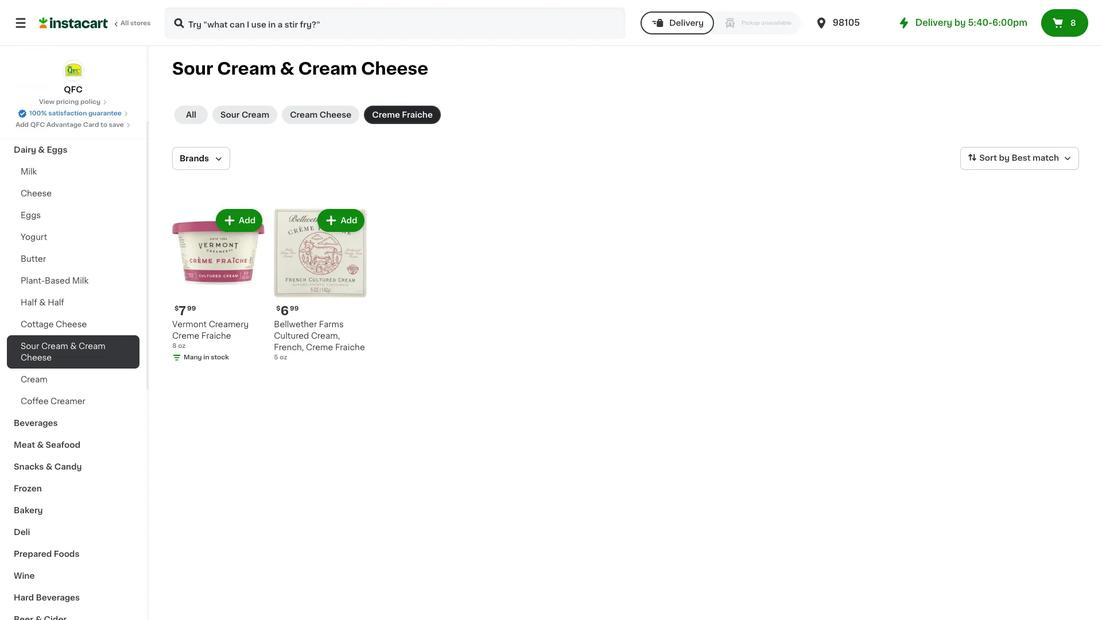 Task type: describe. For each thing, give the bounding box(es) containing it.
0 vertical spatial eggs
[[47, 146, 67, 154]]

seafood
[[46, 441, 80, 449]]

vermont creamery creme fraiche 8 oz
[[172, 321, 249, 349]]

cultured
[[274, 332, 309, 340]]

many in stock
[[184, 355, 229, 361]]

view pricing policy link
[[39, 98, 107, 107]]

cream cheese
[[290, 111, 352, 119]]

based
[[45, 277, 70, 285]]

cottage cheese link
[[7, 314, 140, 335]]

& for half
[[39, 299, 46, 307]]

view pricing policy
[[39, 99, 101, 105]]

all stores
[[121, 20, 151, 26]]

delivery button
[[641, 11, 715, 34]]

brands button
[[172, 147, 230, 170]]

98105 button
[[815, 7, 884, 39]]

add button for 6
[[319, 210, 363, 231]]

frozen link
[[7, 478, 140, 500]]

milk inside plant-based milk link
[[72, 277, 89, 285]]

brands
[[180, 155, 209, 163]]

dairy & eggs link
[[7, 139, 140, 161]]

sort by
[[980, 154, 1010, 162]]

sour cream
[[221, 111, 270, 119]]

guarantee
[[88, 110, 122, 117]]

0 horizontal spatial qfc
[[30, 122, 45, 128]]

snacks & candy
[[14, 463, 82, 471]]

farms
[[319, 321, 344, 329]]

prepared foods link
[[7, 543, 140, 565]]

meat & seafood
[[14, 441, 80, 449]]

bakery link
[[7, 500, 140, 522]]

satisfaction
[[48, 110, 87, 117]]

cream link
[[7, 369, 140, 391]]

1 horizontal spatial sour cream & cream cheese
[[172, 60, 429, 77]]

all for all stores
[[121, 20, 129, 26]]

meat & seafood link
[[7, 434, 140, 456]]

& up cream cheese "link" in the top of the page
[[280, 60, 295, 77]]

instacart logo image
[[39, 16, 108, 30]]

delivery by 5:40-6:00pm
[[916, 18, 1028, 27]]

produce link
[[7, 117, 140, 139]]

5:40-
[[969, 18, 993, 27]]

1 half from the left
[[21, 299, 37, 307]]

cottage
[[21, 321, 54, 329]]

prepared foods
[[14, 550, 80, 558]]

creamery
[[209, 321, 249, 329]]

half & half
[[21, 299, 64, 307]]

stock
[[211, 355, 229, 361]]

add qfc advantage card to save link
[[16, 121, 131, 130]]

best match
[[1012, 154, 1060, 162]]

add qfc advantage card to save
[[16, 122, 124, 128]]

by for delivery
[[955, 18, 967, 27]]

$ 6 99
[[277, 305, 299, 317]]

recipes link
[[7, 74, 140, 95]]

snacks & candy link
[[7, 456, 140, 478]]

thanksgiving link
[[7, 95, 140, 117]]

$ 7 99
[[175, 305, 196, 317]]

half & half link
[[7, 292, 140, 314]]

bellwether farms cultured cream, french, creme fraiche 5 oz
[[274, 321, 365, 361]]

yogurt
[[21, 233, 47, 241]]

service type group
[[641, 11, 801, 34]]

produce
[[14, 124, 49, 132]]

product group containing 7
[[172, 207, 265, 365]]

bakery
[[14, 507, 43, 515]]

delivery by 5:40-6:00pm link
[[898, 16, 1028, 30]]

& for eggs
[[38, 146, 45, 154]]

coffee
[[21, 398, 49, 406]]

stores
[[130, 20, 151, 26]]

foods
[[54, 550, 80, 558]]

milk inside milk link
[[21, 168, 37, 176]]

creme inside creme fraiche link
[[372, 111, 400, 119]]

french,
[[274, 344, 304, 352]]

match
[[1033, 154, 1060, 162]]

candy
[[54, 463, 82, 471]]

yogurt link
[[7, 226, 140, 248]]

98105
[[833, 18, 861, 27]]

coffee creamer
[[21, 398, 86, 406]]

save
[[109, 122, 124, 128]]

creme inside vermont creamery creme fraiche 8 oz
[[172, 332, 199, 340]]

advantage
[[47, 122, 82, 128]]

bellwether
[[274, 321, 317, 329]]

frozen
[[14, 485, 42, 493]]

creme fraiche
[[372, 111, 433, 119]]

2 half from the left
[[48, 299, 64, 307]]

eggs link
[[7, 205, 140, 226]]

0 vertical spatial sour
[[172, 60, 213, 77]]

0 horizontal spatial eggs
[[21, 211, 41, 219]]

fraiche inside vermont creamery creme fraiche 8 oz
[[202, 332, 231, 340]]

snacks
[[14, 463, 44, 471]]



Task type: locate. For each thing, give the bounding box(es) containing it.
1 vertical spatial 8
[[172, 343, 177, 349]]

dairy & eggs
[[14, 146, 67, 154]]

1 horizontal spatial oz
[[280, 355, 287, 361]]

0 horizontal spatial delivery
[[670, 19, 704, 27]]

$ inside $ 6 99
[[277, 306, 281, 312]]

1 horizontal spatial add
[[239, 217, 256, 225]]

to
[[101, 122, 107, 128]]

qfc down the 100%
[[30, 122, 45, 128]]

6
[[281, 305, 289, 317]]

Best match Sort by field
[[961, 147, 1080, 170]]

thanksgiving
[[14, 102, 69, 110]]

vermont
[[172, 321, 207, 329]]

eggs
[[47, 146, 67, 154], [21, 211, 41, 219]]

creme fraiche link
[[364, 106, 441, 124]]

qfc
[[64, 86, 83, 94], [30, 122, 45, 128]]

1 vertical spatial milk
[[72, 277, 89, 285]]

100% satisfaction guarantee button
[[18, 107, 129, 118]]

0 vertical spatial creme
[[372, 111, 400, 119]]

all link
[[175, 106, 208, 124]]

2 $ from the left
[[277, 306, 281, 312]]

beverages
[[14, 419, 58, 427], [36, 594, 80, 602]]

1 vertical spatial fraiche
[[202, 332, 231, 340]]

2 vertical spatial fraiche
[[335, 344, 365, 352]]

cheese link
[[7, 183, 140, 205]]

by right sort
[[1000, 154, 1010, 162]]

creamer
[[51, 398, 86, 406]]

half
[[21, 299, 37, 307], [48, 299, 64, 307]]

2 horizontal spatial sour
[[221, 111, 240, 119]]

0 vertical spatial sour cream & cream cheese
[[172, 60, 429, 77]]

None search field
[[164, 7, 626, 39]]

1 horizontal spatial half
[[48, 299, 64, 307]]

1 horizontal spatial creme
[[306, 344, 333, 352]]

cream
[[217, 60, 276, 77], [298, 60, 357, 77], [242, 111, 270, 119], [290, 111, 318, 119], [41, 342, 68, 350], [79, 342, 106, 350], [21, 376, 48, 384]]

add for 7
[[239, 217, 256, 225]]

add
[[16, 122, 29, 128], [239, 217, 256, 225], [341, 217, 358, 225]]

1 horizontal spatial delivery
[[916, 18, 953, 27]]

sort
[[980, 154, 998, 162]]

1 vertical spatial creme
[[172, 332, 199, 340]]

7
[[179, 305, 186, 317]]

0 horizontal spatial by
[[955, 18, 967, 27]]

cheese inside "link"
[[320, 111, 352, 119]]

99 for 6
[[290, 306, 299, 312]]

1 horizontal spatial all
[[186, 111, 197, 119]]

& down 'cottage cheese' link
[[70, 342, 77, 350]]

all for all
[[186, 111, 197, 119]]

beverages link
[[7, 412, 140, 434]]

all left the stores
[[121, 20, 129, 26]]

cottage cheese
[[21, 321, 87, 329]]

1 horizontal spatial 8
[[1071, 19, 1077, 27]]

dairy
[[14, 146, 36, 154]]

1 horizontal spatial $
[[277, 306, 281, 312]]

sour up all link
[[172, 60, 213, 77]]

$ up bellwether on the left bottom of the page
[[277, 306, 281, 312]]

lists link
[[7, 32, 140, 55]]

wine
[[14, 572, 35, 580]]

qfc link
[[62, 60, 84, 95]]

0 horizontal spatial sour cream & cream cheese
[[21, 342, 106, 362]]

0 horizontal spatial add button
[[217, 210, 262, 231]]

milk right based
[[72, 277, 89, 285]]

hard beverages link
[[7, 587, 140, 609]]

& up cottage
[[39, 299, 46, 307]]

sour cream & cream cheese link
[[7, 335, 140, 369]]

8 inside 'button'
[[1071, 19, 1077, 27]]

1 99 from the left
[[187, 306, 196, 312]]

delivery for delivery by 5:40-6:00pm
[[916, 18, 953, 27]]

milk link
[[7, 161, 140, 183]]

0 vertical spatial 8
[[1071, 19, 1077, 27]]

2 horizontal spatial fraiche
[[402, 111, 433, 119]]

milk down dairy
[[21, 168, 37, 176]]

& inside 'link'
[[37, 441, 44, 449]]

by left '5:40-' on the top right
[[955, 18, 967, 27]]

$ for 7
[[175, 306, 179, 312]]

sour cream & cream cheese down 'cottage cheese'
[[21, 342, 106, 362]]

plant-based milk
[[21, 277, 89, 285]]

& right the "meat"
[[37, 441, 44, 449]]

$ for 6
[[277, 306, 281, 312]]

sour right all link
[[221, 111, 240, 119]]

half down the plant-based milk
[[48, 299, 64, 307]]

delivery for delivery
[[670, 19, 704, 27]]

100% satisfaction guarantee
[[29, 110, 122, 117]]

1 product group from the left
[[172, 207, 265, 365]]

0 vertical spatial qfc
[[64, 86, 83, 94]]

0 vertical spatial oz
[[178, 343, 186, 349]]

qfc up 'view pricing policy' link
[[64, 86, 83, 94]]

creme inside bellwether farms cultured cream, french, creme fraiche 5 oz
[[306, 344, 333, 352]]

1 horizontal spatial product group
[[274, 207, 367, 363]]

by for sort
[[1000, 154, 1010, 162]]

5
[[274, 355, 278, 361]]

1 horizontal spatial fraiche
[[335, 344, 365, 352]]

hard beverages
[[14, 594, 80, 602]]

& for candy
[[46, 463, 53, 471]]

Search field
[[165, 8, 625, 38]]

oz inside vermont creamery creme fraiche 8 oz
[[178, 343, 186, 349]]

add button
[[217, 210, 262, 231], [319, 210, 363, 231]]

fraiche inside bellwether farms cultured cream, french, creme fraiche 5 oz
[[335, 344, 365, 352]]

by inside field
[[1000, 154, 1010, 162]]

& right dairy
[[38, 146, 45, 154]]

meat
[[14, 441, 35, 449]]

$ inside the '$ 7 99'
[[175, 306, 179, 312]]

2 vertical spatial sour
[[21, 342, 39, 350]]

1 horizontal spatial qfc
[[64, 86, 83, 94]]

many
[[184, 355, 202, 361]]

99 right 6
[[290, 306, 299, 312]]

0 horizontal spatial 99
[[187, 306, 196, 312]]

prepared
[[14, 550, 52, 558]]

delivery inside button
[[670, 19, 704, 27]]

2 99 from the left
[[290, 306, 299, 312]]

deli
[[14, 529, 30, 537]]

recipes
[[14, 80, 48, 88]]

0 horizontal spatial all
[[121, 20, 129, 26]]

sour cream & cream cheese
[[172, 60, 429, 77], [21, 342, 106, 362]]

beverages down wine "link"
[[36, 594, 80, 602]]

8 button
[[1042, 9, 1089, 37]]

99 inside the '$ 7 99'
[[187, 306, 196, 312]]

1 vertical spatial eggs
[[21, 211, 41, 219]]

1 vertical spatial all
[[186, 111, 197, 119]]

delivery
[[916, 18, 953, 27], [670, 19, 704, 27]]

& for seafood
[[37, 441, 44, 449]]

half down plant-
[[21, 299, 37, 307]]

sour
[[172, 60, 213, 77], [221, 111, 240, 119], [21, 342, 39, 350]]

0 horizontal spatial milk
[[21, 168, 37, 176]]

best
[[1012, 154, 1031, 162]]

product group containing 6
[[274, 207, 367, 363]]

0 vertical spatial milk
[[21, 168, 37, 176]]

butter link
[[7, 248, 140, 270]]

add for 6
[[341, 217, 358, 225]]

coffee creamer link
[[7, 391, 140, 412]]

beverages down coffee
[[14, 419, 58, 427]]

2 vertical spatial creme
[[306, 344, 333, 352]]

0 vertical spatial fraiche
[[402, 111, 433, 119]]

0 horizontal spatial sour
[[21, 342, 39, 350]]

99 inside $ 6 99
[[290, 306, 299, 312]]

0 horizontal spatial add
[[16, 122, 29, 128]]

all
[[121, 20, 129, 26], [186, 111, 197, 119]]

1 add button from the left
[[217, 210, 262, 231]]

0 vertical spatial all
[[121, 20, 129, 26]]

oz right 5
[[280, 355, 287, 361]]

99 for 7
[[187, 306, 196, 312]]

0 horizontal spatial fraiche
[[202, 332, 231, 340]]

99 right 7
[[187, 306, 196, 312]]

in
[[204, 355, 209, 361]]

butter
[[21, 255, 46, 263]]

0 vertical spatial by
[[955, 18, 967, 27]]

deli link
[[7, 522, 140, 543]]

0 horizontal spatial oz
[[178, 343, 186, 349]]

eggs down advantage
[[47, 146, 67, 154]]

0 horizontal spatial $
[[175, 306, 179, 312]]

0 horizontal spatial 8
[[172, 343, 177, 349]]

& left candy
[[46, 463, 53, 471]]

2 horizontal spatial creme
[[372, 111, 400, 119]]

by
[[955, 18, 967, 27], [1000, 154, 1010, 162]]

1 $ from the left
[[175, 306, 179, 312]]

sour cream link
[[213, 106, 278, 124]]

1 horizontal spatial milk
[[72, 277, 89, 285]]

0 horizontal spatial creme
[[172, 332, 199, 340]]

1 horizontal spatial add button
[[319, 210, 363, 231]]

2 product group from the left
[[274, 207, 367, 363]]

8
[[1071, 19, 1077, 27], [172, 343, 177, 349]]

all up brands
[[186, 111, 197, 119]]

1 vertical spatial sour
[[221, 111, 240, 119]]

1 vertical spatial beverages
[[36, 594, 80, 602]]

fraiche
[[402, 111, 433, 119], [202, 332, 231, 340], [335, 344, 365, 352]]

oz inside bellwether farms cultured cream, french, creme fraiche 5 oz
[[280, 355, 287, 361]]

cream cheese link
[[282, 106, 360, 124]]

view
[[39, 99, 55, 105]]

add inside "add qfc advantage card to save" link
[[16, 122, 29, 128]]

all stores link
[[39, 7, 152, 39]]

cream inside "link"
[[290, 111, 318, 119]]

lists
[[32, 40, 52, 48]]

creme
[[372, 111, 400, 119], [172, 332, 199, 340], [306, 344, 333, 352]]

cheese
[[361, 60, 429, 77], [320, 111, 352, 119], [21, 190, 52, 198], [56, 321, 87, 329], [21, 354, 52, 362]]

1 vertical spatial oz
[[280, 355, 287, 361]]

1 horizontal spatial 99
[[290, 306, 299, 312]]

hard
[[14, 594, 34, 602]]

1 vertical spatial by
[[1000, 154, 1010, 162]]

wine link
[[7, 565, 140, 587]]

1 vertical spatial sour cream & cream cheese
[[21, 342, 106, 362]]

8 inside vermont creamery creme fraiche 8 oz
[[172, 343, 177, 349]]

oz up many
[[178, 343, 186, 349]]

cream,
[[311, 332, 340, 340]]

0 horizontal spatial half
[[21, 299, 37, 307]]

add button for 7
[[217, 210, 262, 231]]

1 horizontal spatial by
[[1000, 154, 1010, 162]]

2 add button from the left
[[319, 210, 363, 231]]

1 horizontal spatial eggs
[[47, 146, 67, 154]]

policy
[[80, 99, 101, 105]]

$ up vermont
[[175, 306, 179, 312]]

1 horizontal spatial sour
[[172, 60, 213, 77]]

product group
[[172, 207, 265, 365], [274, 207, 367, 363]]

sour down cottage
[[21, 342, 39, 350]]

2 horizontal spatial add
[[341, 217, 358, 225]]

eggs up yogurt
[[21, 211, 41, 219]]

card
[[83, 122, 99, 128]]

qfc logo image
[[62, 60, 84, 82]]

1 vertical spatial qfc
[[30, 122, 45, 128]]

sour cream & cream cheese up cream cheese "link" in the top of the page
[[172, 60, 429, 77]]

0 horizontal spatial product group
[[172, 207, 265, 365]]

0 vertical spatial beverages
[[14, 419, 58, 427]]

100%
[[29, 110, 47, 117]]

pricing
[[56, 99, 79, 105]]



Task type: vqa. For each thing, say whether or not it's contained in the screenshot.
Juice link
no



